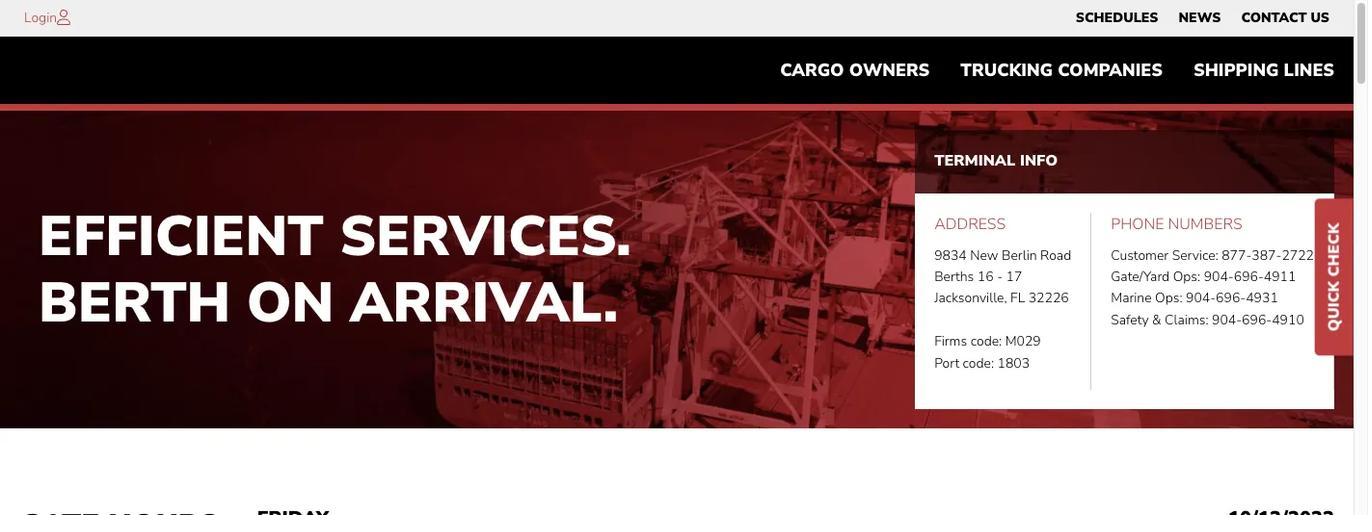 Task type: vqa. For each thing, say whether or not it's contained in the screenshot.
387-
yes



Task type: describe. For each thing, give the bounding box(es) containing it.
cargo owners link
[[765, 51, 945, 90]]

customer
[[1111, 246, 1169, 265]]

info
[[1020, 151, 1058, 172]]

9834
[[935, 246, 967, 265]]

2 vertical spatial 904-
[[1212, 311, 1242, 330]]

companies
[[1058, 59, 1163, 82]]

owners
[[849, 59, 930, 82]]

new
[[970, 246, 999, 265]]

contact us link
[[1241, 5, 1330, 32]]

user image
[[57, 10, 71, 25]]

0 vertical spatial 696-
[[1234, 268, 1264, 286]]

safety
[[1111, 311, 1149, 330]]

32226
[[1029, 290, 1069, 308]]

2722
[[1282, 246, 1314, 265]]

2 vertical spatial 696-
[[1242, 311, 1272, 330]]

efficient services. berth on arrival.
[[39, 198, 631, 341]]

fl
[[1011, 290, 1025, 308]]

m029
[[1005, 333, 1041, 351]]

port
[[935, 354, 960, 373]]

numbers
[[1168, 214, 1243, 235]]

0 vertical spatial ops:
[[1173, 268, 1201, 286]]

firms code:  m029 port code:  1803
[[935, 333, 1041, 373]]

-
[[997, 268, 1003, 286]]

berth
[[39, 265, 231, 341]]

1 vertical spatial 904-
[[1186, 290, 1216, 308]]

efficient
[[39, 198, 324, 274]]

cargo
[[780, 59, 844, 82]]

877-
[[1222, 246, 1252, 265]]

berths
[[935, 268, 974, 286]]

1 vertical spatial ops:
[[1155, 290, 1183, 308]]

trucking companies link
[[945, 51, 1178, 90]]

menu bar containing schedules
[[1066, 5, 1340, 32]]

4931
[[1246, 290, 1278, 308]]

17
[[1006, 268, 1022, 286]]

shipping lines
[[1194, 59, 1335, 82]]

terminal info
[[935, 151, 1058, 172]]

berlin
[[1002, 246, 1037, 265]]

1803
[[998, 354, 1030, 373]]

check
[[1324, 223, 1345, 277]]

contact us
[[1241, 9, 1330, 27]]

phone
[[1111, 214, 1164, 235]]



Task type: locate. For each thing, give the bounding box(es) containing it.
&
[[1152, 311, 1162, 330]]

904-
[[1204, 268, 1234, 286], [1186, 290, 1216, 308], [1212, 311, 1242, 330]]

1 vertical spatial code:
[[963, 354, 994, 373]]

code: up 1803
[[971, 333, 1002, 351]]

1 vertical spatial 696-
[[1216, 290, 1246, 308]]

phone numbers
[[1111, 214, 1243, 235]]

address
[[935, 214, 1006, 235]]

road
[[1041, 246, 1072, 265]]

0 vertical spatial menu bar
[[1066, 5, 1340, 32]]

shipping
[[1194, 59, 1279, 82]]

696-
[[1234, 268, 1264, 286], [1216, 290, 1246, 308], [1242, 311, 1272, 330]]

ops: down "service:"
[[1173, 268, 1201, 286]]

news
[[1179, 9, 1221, 27]]

schedules link
[[1076, 5, 1158, 32]]

code: right port
[[963, 354, 994, 373]]

menu bar containing cargo owners
[[765, 51, 1350, 90]]

login
[[24, 9, 57, 27]]

904- up "claims:"
[[1186, 290, 1216, 308]]

ops:
[[1173, 268, 1201, 286], [1155, 290, 1183, 308]]

ops: up &
[[1155, 290, 1183, 308]]

firms
[[935, 333, 967, 351]]

trucking
[[961, 59, 1053, 82]]

gate/yard
[[1111, 268, 1170, 286]]

menu bar up the shipping
[[1066, 5, 1340, 32]]

service:
[[1172, 246, 1219, 265]]

customer service: 877-387-2722 gate/yard ops: 904-696-4911 marine ops: 904-696-4931 safety & claims: 904-696-4910
[[1111, 246, 1314, 330]]

lines
[[1284, 59, 1335, 82]]

quick check link
[[1315, 199, 1354, 356]]

cargo owners
[[780, 59, 930, 82]]

4910
[[1272, 311, 1304, 330]]

jacksonville,
[[935, 290, 1007, 308]]

contact
[[1241, 9, 1307, 27]]

904- right "claims:"
[[1212, 311, 1242, 330]]

16
[[978, 268, 994, 286]]

387-
[[1252, 246, 1282, 265]]

quick check
[[1324, 223, 1345, 332]]

news link
[[1179, 5, 1221, 32]]

1 vertical spatial menu bar
[[765, 51, 1350, 90]]

904- down 877-
[[1204, 268, 1234, 286]]

quick
[[1324, 281, 1345, 332]]

0 vertical spatial 904-
[[1204, 268, 1234, 286]]

9834 new berlin road berths 16 - 17 jacksonville, fl 32226
[[935, 246, 1072, 308]]

menu bar
[[1066, 5, 1340, 32], [765, 51, 1350, 90]]

menu bar down the schedules link
[[765, 51, 1350, 90]]

shipping lines link
[[1178, 51, 1350, 90]]

marine
[[1111, 290, 1152, 308]]

schedules
[[1076, 9, 1158, 27]]

us
[[1311, 9, 1330, 27]]

arrival.
[[350, 265, 618, 341]]

login link
[[24, 9, 57, 27]]

code:
[[971, 333, 1002, 351], [963, 354, 994, 373]]

terminal
[[935, 151, 1016, 172]]

on
[[247, 265, 334, 341]]

4911
[[1264, 268, 1296, 286]]

trucking companies
[[961, 59, 1163, 82]]

0 vertical spatial code:
[[971, 333, 1002, 351]]

claims:
[[1165, 311, 1209, 330]]

services.
[[340, 198, 631, 274]]



